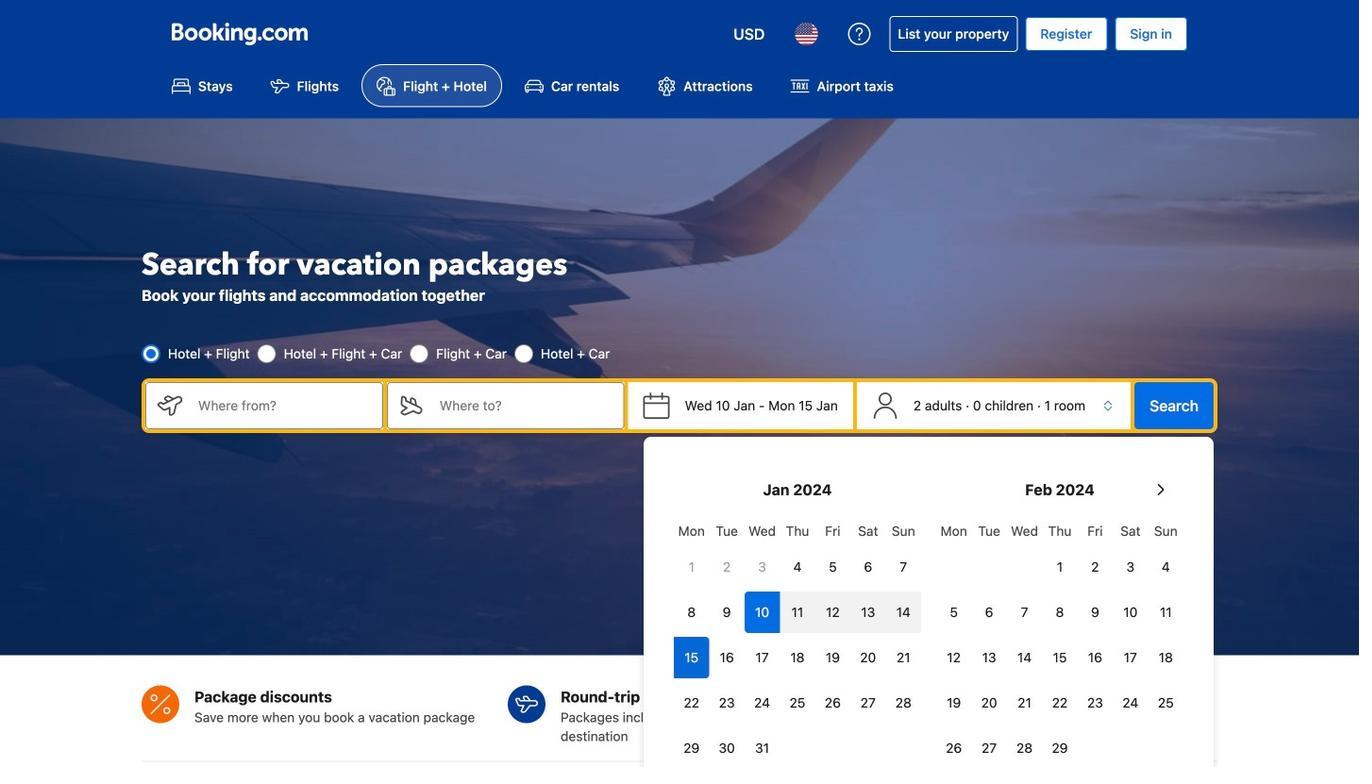 Task type: locate. For each thing, give the bounding box(es) containing it.
1 horizontal spatial grid
[[937, 513, 1184, 768]]

20 Jan 2024 checkbox
[[851, 637, 886, 679]]

27 Jan 2024 checkbox
[[851, 683, 886, 724]]

21 Jan 2024 checkbox
[[886, 637, 922, 679]]

24 Feb 2024 checkbox
[[1113, 683, 1149, 724]]

1 Jan 2024 checkbox
[[674, 547, 710, 588]]

9 Jan 2024 checkbox
[[710, 592, 745, 634]]

25 Jan 2024 checkbox
[[780, 683, 816, 724]]

10 Jan 2024 checkbox
[[745, 592, 780, 634]]

4 Feb 2024 checkbox
[[1149, 547, 1184, 588]]

25 Feb 2024 checkbox
[[1149, 683, 1184, 724]]

cell
[[745, 588, 780, 634], [780, 588, 816, 634], [816, 588, 851, 634], [851, 588, 886, 634], [886, 588, 922, 634], [674, 634, 710, 679]]

5 Jan 2024 checkbox
[[816, 547, 851, 588]]

6 Jan 2024 checkbox
[[851, 547, 886, 588]]

28 Feb 2024 checkbox
[[1007, 728, 1043, 768]]

1 Feb 2024 checkbox
[[1043, 547, 1078, 588]]

18 Feb 2024 checkbox
[[1149, 637, 1184, 679]]

16 Feb 2024 checkbox
[[1078, 637, 1113, 679]]

17 Feb 2024 checkbox
[[1113, 637, 1149, 679]]

11 Jan 2024 checkbox
[[780, 592, 816, 634]]

cell up 19 jan 2024 option at the right of the page
[[816, 588, 851, 634]]

2 Jan 2024 checkbox
[[710, 547, 745, 588]]

13 Feb 2024 checkbox
[[972, 637, 1007, 679]]

Where from? field
[[183, 382, 383, 430]]

21 Feb 2024 checkbox
[[1007, 683, 1043, 724]]

13 Jan 2024 checkbox
[[851, 592, 886, 634]]

23 Feb 2024 checkbox
[[1078, 683, 1113, 724]]

20 Feb 2024 checkbox
[[972, 683, 1007, 724]]

18 Jan 2024 checkbox
[[780, 637, 816, 679]]

6 Feb 2024 checkbox
[[972, 592, 1007, 634]]

5 Feb 2024 checkbox
[[937, 592, 972, 634]]

26 Jan 2024 checkbox
[[816, 683, 851, 724]]

7 Jan 2024 checkbox
[[886, 547, 922, 588]]

cell up 17 jan 2024 option
[[745, 588, 780, 634]]

14 Jan 2024 checkbox
[[886, 592, 922, 634]]

2 Feb 2024 checkbox
[[1078, 547, 1113, 588]]

24 Jan 2024 checkbox
[[745, 683, 780, 724]]

4 Jan 2024 checkbox
[[780, 547, 816, 588]]

cell up "21 jan 2024" checkbox
[[886, 588, 922, 634]]

19 Feb 2024 checkbox
[[937, 683, 972, 724]]

0 horizontal spatial grid
[[674, 513, 922, 768]]

26 Feb 2024 checkbox
[[937, 728, 972, 768]]

22 Jan 2024 checkbox
[[674, 683, 710, 724]]

14 Feb 2024 checkbox
[[1007, 637, 1043, 679]]

19 Jan 2024 checkbox
[[816, 637, 851, 679]]

28 Jan 2024 checkbox
[[886, 683, 922, 724]]

grid
[[674, 513, 922, 768], [937, 513, 1184, 768]]

3 Jan 2024 checkbox
[[745, 547, 780, 588]]

30 Jan 2024 checkbox
[[710, 728, 745, 768]]

9 Feb 2024 checkbox
[[1078, 592, 1113, 634]]

29 Jan 2024 checkbox
[[674, 728, 710, 768]]



Task type: describe. For each thing, give the bounding box(es) containing it.
12 Feb 2024 checkbox
[[937, 637, 972, 679]]

cell up 22 jan 2024 option
[[674, 634, 710, 679]]

29 Feb 2024 checkbox
[[1043, 728, 1078, 768]]

12 Jan 2024 checkbox
[[816, 592, 851, 634]]

1 grid from the left
[[674, 513, 922, 768]]

23 Jan 2024 checkbox
[[710, 683, 745, 724]]

16 Jan 2024 checkbox
[[710, 637, 745, 679]]

7 Feb 2024 checkbox
[[1007, 592, 1043, 634]]

cell up 20 jan 2024 option
[[851, 588, 886, 634]]

27 Feb 2024 checkbox
[[972, 728, 1007, 768]]

8 Feb 2024 checkbox
[[1043, 592, 1078, 634]]

cell up 18 jan 2024 checkbox
[[780, 588, 816, 634]]

8 Jan 2024 checkbox
[[674, 592, 710, 634]]

booking.com online hotel reservations image
[[172, 23, 308, 45]]

15 Jan 2024 checkbox
[[674, 637, 710, 679]]

3 Feb 2024 checkbox
[[1113, 547, 1149, 588]]

2 grid from the left
[[937, 513, 1184, 768]]

31 Jan 2024 checkbox
[[745, 728, 780, 768]]

22 Feb 2024 checkbox
[[1043, 683, 1078, 724]]

11 Feb 2024 checkbox
[[1149, 592, 1184, 634]]

17 Jan 2024 checkbox
[[745, 637, 780, 679]]

Where to? field
[[425, 382, 625, 430]]

15 Feb 2024 checkbox
[[1043, 637, 1078, 679]]

10 Feb 2024 checkbox
[[1113, 592, 1149, 634]]



Task type: vqa. For each thing, say whether or not it's contained in the screenshot.
'Dolinie'
no



